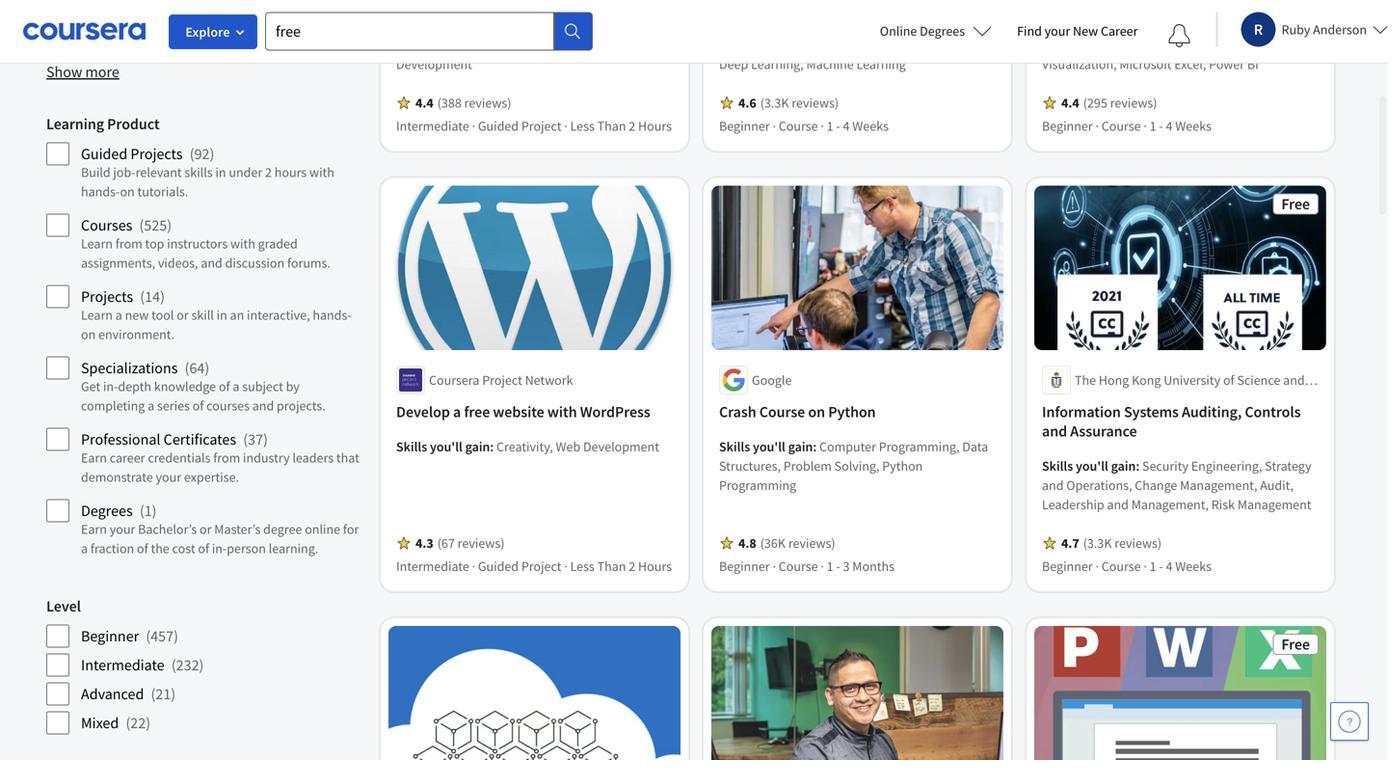 Task type: describe. For each thing, give the bounding box(es) containing it.
university
[[1164, 371, 1221, 389]]

mixed ( 22 )
[[81, 713, 151, 732]]

you'll down the develop
[[430, 438, 463, 455]]

with for develop a free website with wordpress
[[548, 402, 577, 421]]

2 for creativity, web design, web development
[[629, 117, 636, 134]]

( up the explore
[[210, 1, 215, 20]]

skills you'll gain : for computer programming, data structures, problem solving, python programming
[[719, 438, 820, 455]]

525
[[144, 215, 167, 235]]

you'll for security engineering, strategy and operations, change management, audit, leadership and management, risk management
[[1076, 457, 1109, 474]]

creativity, web design, web development
[[396, 36, 653, 73]]

) for projects ( 14 )
[[160, 287, 165, 306]]

free for build
[[445, 0, 471, 20]]

you'll for creativity, web design, web development
[[430, 36, 463, 53]]

learning inside learning product group
[[46, 114, 104, 133]]

and inside the hong kong university of science and technology
[[1284, 371, 1306, 389]]

degrees ( 1 )
[[81, 501, 157, 520]]

courses ( 525 )
[[81, 215, 172, 235]]

build a free website with wordpress
[[396, 0, 631, 20]]

4.7
[[1062, 534, 1080, 552]]

on for guided
[[120, 183, 135, 200]]

skills you'll gain : for security engineering, strategy and operations, change management, audit, leadership and management, risk management
[[1043, 457, 1143, 474]]

relevant
[[136, 163, 182, 181]]

data right model,
[[1293, 36, 1319, 53]]

learning product
[[46, 114, 160, 133]]

: for data analysis, data model, data visualization, microsoft excel, power bi
[[1136, 36, 1140, 53]]

gain down develop a free website with wordpress
[[465, 438, 490, 455]]

web left design, at left
[[556, 36, 581, 53]]

hong
[[1099, 371, 1130, 389]]

intermediate · guided project · less than 2 hours for (67 reviews)
[[396, 557, 672, 575]]

(295
[[1084, 94, 1108, 111]]

beginner for 4.4 (295 reviews)
[[1043, 117, 1093, 134]]

in inside learn a new tool or skill in an interactive, hands- on environment.
[[217, 306, 227, 323]]

industry
[[243, 449, 290, 466]]

build for build job-relevant skills in under 2 hours with hands-on tutorials.
[[81, 163, 111, 181]]

(3.3k for 4.6
[[761, 94, 789, 111]]

person
[[227, 539, 266, 557]]

show notifications image
[[1168, 24, 1192, 47]]

a up courses
[[233, 377, 240, 395]]

specializations ( 64 )
[[81, 358, 210, 377]]

data analysis, data model, data visualization, microsoft excel, power bi
[[1043, 36, 1319, 73]]

professional certificates ( 37 )
[[81, 429, 268, 449]]

fraction
[[91, 539, 134, 557]]

online
[[305, 520, 341, 537]]

course for 4.6
[[779, 117, 818, 134]]

92
[[194, 144, 210, 163]]

forums.
[[287, 254, 331, 271]]

coursera project network
[[429, 371, 573, 389]]

4.3 (67 reviews)
[[416, 534, 505, 552]]

data inside computer programming, data structures, problem solving, python programming
[[963, 438, 989, 455]]

artificial
[[820, 36, 867, 53]]

of up courses
[[219, 377, 230, 395]]

- for 4.6 (3.3k reviews)
[[837, 117, 841, 134]]

and inside 'get in-depth knowledge of a subject by completing a series of courses and projects.'
[[252, 397, 274, 414]]

hours for creativity, web development
[[639, 557, 672, 575]]

skills for creativity, web design, web development
[[396, 36, 427, 53]]

2 horizontal spatial on
[[809, 402, 826, 421]]

explore
[[186, 23, 230, 41]]

guided projects ( 92 )
[[81, 144, 214, 163]]

1 vertical spatial projects
[[81, 287, 133, 306]]

) for degrees ( 1 )
[[152, 501, 157, 520]]

audit,
[[1261, 476, 1294, 494]]

series
[[157, 397, 190, 414]]

- for 4.8 (36k reviews)
[[837, 557, 841, 575]]

solving,
[[835, 457, 880, 474]]

web down develop a free website with wordpress link
[[556, 438, 581, 455]]

1 vertical spatial management,
[[1132, 496, 1209, 513]]

1 for 4.6 (3.3k reviews)
[[827, 117, 834, 134]]

reviews) for 4.4 (388 reviews)
[[464, 94, 512, 111]]

(36k
[[761, 534, 786, 552]]

credentials
[[148, 449, 211, 466]]

reviews) for 4.3 (67 reviews)
[[458, 534, 505, 552]]

anderson
[[1314, 21, 1368, 38]]

change
[[1135, 476, 1178, 494]]

you'll for computer programming, data structures, problem solving, python programming
[[753, 438, 786, 455]]

course for 4.4
[[1102, 117, 1142, 134]]

from inside earn career credentials from industry leaders that demonstrate your expertise.
[[213, 449, 240, 466]]

risk
[[1212, 496, 1236, 513]]

find your new career
[[1018, 22, 1139, 40]]

1 vertical spatial project
[[482, 371, 523, 389]]

professional
[[81, 429, 161, 449]]

skills down the develop
[[396, 438, 427, 455]]

358
[[215, 1, 238, 20]]

project for creativity, web development
[[522, 557, 562, 575]]

a inside earn your bachelor's or master's degree online for a fraction of the cost of in-person learning.
[[81, 539, 88, 557]]

0 vertical spatial projects
[[131, 144, 183, 163]]

the hong kong university of science and technology
[[1075, 371, 1306, 408]]

4 for 4.6 (3.3k reviews)
[[843, 117, 850, 134]]

1 horizontal spatial development
[[584, 438, 660, 455]]

beginner ( 457 )
[[81, 626, 178, 645]]

beginner · course · 1 - 4 weeks for 4.7 (3.3k reviews)
[[1043, 557, 1212, 575]]

4.4 (388 reviews)
[[416, 94, 512, 111]]

the
[[1075, 371, 1097, 389]]

neural
[[869, 36, 907, 53]]

portuguese (brazil) ( 358 )
[[81, 1, 243, 20]]

beginner · course · 1 - 4 weeks for 4.4 (295 reviews)
[[1043, 117, 1212, 134]]

of down knowledge
[[193, 397, 204, 414]]

crash course on python
[[719, 402, 876, 421]]

beginner · course · 1 - 4 weeks for 4.6 (3.3k reviews)
[[719, 117, 889, 134]]

a up (388 on the left
[[434, 0, 442, 20]]

skills you'll gain : for creativity, web design, web development
[[396, 36, 497, 53]]

skills for data analysis, data model, data visualization, microsoft excel, power bi
[[1043, 36, 1074, 53]]

with for learn from top instructors with graded assignments, videos, and discussion forums.
[[230, 235, 255, 252]]

37
[[248, 429, 263, 449]]

creativity, inside creativity, web design, web development
[[497, 36, 553, 53]]

) for mixed ( 22 )
[[146, 713, 151, 732]]

r
[[1255, 20, 1264, 39]]

help center image
[[1339, 710, 1362, 733]]

expertise.
[[184, 468, 239, 485]]

deep
[[719, 55, 749, 73]]

) for beginner ( 457 )
[[174, 626, 178, 645]]

build a free website with wordpress link
[[396, 0, 673, 20]]

interactive,
[[247, 306, 310, 323]]

1 for 4.7 (3.3k reviews)
[[1150, 557, 1157, 575]]

your for new
[[1045, 22, 1071, 40]]

(67
[[438, 534, 455, 552]]

4.4 (295 reviews)
[[1062, 94, 1158, 111]]

a left series
[[148, 397, 154, 414]]

course down google
[[760, 402, 806, 421]]

assurance
[[1071, 421, 1138, 441]]

skills for security engineering, strategy and operations, change management, audit, leadership and management, risk management
[[1043, 457, 1074, 474]]

develop
[[396, 402, 450, 421]]

data up the power
[[1224, 36, 1250, 53]]

from inside learn from top instructors with graded assignments, videos, and discussion forums.
[[115, 235, 143, 252]]

show more
[[46, 62, 119, 81]]

0 horizontal spatial python
[[829, 402, 876, 421]]

2 inside build job-relevant skills in under 2 hours with hands-on tutorials.
[[265, 163, 272, 181]]

gain for data analysis, data model, data visualization, microsoft excel, power bi
[[1112, 36, 1136, 53]]

problem
[[784, 457, 832, 474]]

website for build
[[474, 0, 525, 20]]

tool
[[152, 306, 174, 323]]

spanish
[[81, 30, 132, 49]]

wordpress for build a free website with wordpress
[[561, 0, 631, 20]]

: down develop a free website with wordpress
[[490, 438, 494, 455]]

1 inside learning product group
[[144, 501, 152, 520]]

and inside learn from top instructors with graded assignments, videos, and discussion forums.
[[201, 254, 223, 271]]

( for 21
[[151, 684, 156, 703]]

64
[[189, 358, 205, 377]]

subject
[[242, 377, 283, 395]]

21
[[156, 684, 171, 703]]

or inside earn your bachelor's or master's degree online for a fraction of the cost of in-person learning.
[[200, 520, 212, 537]]

learn for projects ( 14 )
[[81, 306, 113, 323]]

career
[[1101, 22, 1139, 40]]

2 free from the top
[[1282, 635, 1311, 654]]

data up the microsoft
[[1143, 36, 1169, 53]]

learning,
[[751, 55, 804, 73]]

build for build a free website with wordpress
[[396, 0, 431, 20]]

4.3
[[416, 534, 434, 552]]

hands- for projects ( 14 )
[[313, 306, 352, 323]]

strategy
[[1266, 457, 1312, 474]]

online
[[880, 22, 918, 40]]

learn from top instructors with graded assignments, videos, and discussion forums.
[[81, 235, 331, 271]]

coursera image
[[23, 16, 146, 47]]

than for creativity, web design, web development
[[598, 117, 626, 134]]

career
[[110, 449, 145, 466]]

show
[[46, 62, 82, 81]]

development inside creativity, web design, web development
[[396, 55, 473, 73]]

learning inside artificial neural networks, deep learning, machine learning
[[857, 55, 906, 73]]

job-
[[113, 163, 136, 181]]

2 creativity, from the top
[[497, 438, 553, 455]]

web right design, at left
[[628, 36, 653, 53]]

courses
[[81, 215, 132, 235]]

leadership
[[1043, 496, 1105, 513]]

- for 4.7 (3.3k reviews)
[[1160, 557, 1164, 575]]

(388
[[438, 94, 462, 111]]

an
[[230, 306, 244, 323]]

python inside computer programming, data structures, problem solving, python programming
[[883, 457, 923, 474]]

information systems auditing, controls and assurance
[[1043, 402, 1302, 441]]

What do you want to learn? text field
[[265, 12, 555, 51]]

free for develop
[[464, 402, 490, 421]]



Task type: vqa. For each thing, say whether or not it's contained in the screenshot.


Task type: locate. For each thing, give the bounding box(es) containing it.
beginner down 4.7
[[1043, 557, 1093, 575]]

2 vertical spatial guided
[[478, 557, 519, 575]]

-
[[837, 117, 841, 134], [1160, 117, 1164, 134], [837, 557, 841, 575], [1160, 557, 1164, 575]]

: for computer programming, data structures, problem solving, python programming
[[813, 438, 817, 455]]

on left the environment.
[[81, 325, 96, 343]]

less for 4.3 (67 reviews)
[[571, 557, 595, 575]]

with inside build job-relevant skills in under 2 hours with hands-on tutorials.
[[310, 163, 335, 181]]

hours for creativity, web design, web development
[[639, 117, 672, 134]]

1 vertical spatial intermediate
[[396, 557, 469, 575]]

degrees inside learning product group
[[81, 501, 133, 520]]

0 horizontal spatial development
[[396, 55, 473, 73]]

skills you'll gain : up visualization,
[[1043, 36, 1143, 53]]

gain down build a free website with wordpress
[[465, 36, 490, 53]]

weeks down machine
[[853, 117, 889, 134]]

0 vertical spatial project
[[522, 117, 562, 134]]

or inside learn a new tool or skill in an interactive, hands- on environment.
[[177, 306, 189, 323]]

1 left 3
[[827, 557, 834, 575]]

0 horizontal spatial from
[[115, 235, 143, 252]]

1 vertical spatial python
[[883, 457, 923, 474]]

network
[[525, 371, 573, 389]]

reviews) for 4.4 (295 reviews)
[[1111, 94, 1158, 111]]

beginner for 4.8 (36k reviews)
[[719, 557, 770, 575]]

gain up the microsoft
[[1112, 36, 1136, 53]]

4 for 4.7 (3.3k reviews)
[[1167, 557, 1173, 575]]

project for creativity, web design, web development
[[522, 117, 562, 134]]

1 vertical spatial (3.3k
[[1084, 534, 1112, 552]]

0 vertical spatial from
[[115, 235, 143, 252]]

hands- right 'interactive,'
[[313, 306, 352, 323]]

1 vertical spatial less
[[571, 557, 595, 575]]

0 vertical spatial or
[[177, 306, 189, 323]]

gain for security engineering, strategy and operations, change management, audit, leadership and management, risk management
[[1112, 457, 1136, 474]]

data right programming, on the bottom
[[963, 438, 989, 455]]

hours
[[639, 117, 672, 134], [639, 557, 672, 575]]

beginner down 4.6
[[719, 117, 770, 134]]

learn inside learn a new tool or skill in an interactive, hands- on environment.
[[81, 306, 113, 323]]

1 horizontal spatial python
[[883, 457, 923, 474]]

4.7 (3.3k reviews)
[[1062, 534, 1162, 552]]

security
[[1143, 457, 1189, 474]]

1 less from the top
[[571, 117, 595, 134]]

intermediate · guided project · less than 2 hours for (388 reviews)
[[396, 117, 672, 134]]

2 vertical spatial on
[[809, 402, 826, 421]]

1 horizontal spatial hands-
[[313, 306, 352, 323]]

2
[[629, 117, 636, 134], [265, 163, 272, 181], [629, 557, 636, 575]]

than for creativity, web development
[[598, 557, 626, 575]]

1 vertical spatial your
[[156, 468, 181, 485]]

engineering,
[[1192, 457, 1263, 474]]

( for 1
[[140, 501, 144, 520]]

with up creativity, web design, web development
[[528, 0, 558, 20]]

excel,
[[1175, 55, 1207, 73]]

skill
[[191, 306, 214, 323]]

1 horizontal spatial (3.3k
[[1084, 534, 1112, 552]]

the
[[151, 539, 170, 557]]

hands- inside build job-relevant skills in under 2 hours with hands-on tutorials.
[[81, 183, 120, 200]]

skills you'll gain : up (388 on the left
[[396, 36, 497, 53]]

0 vertical spatial (3.3k
[[761, 94, 789, 111]]

232
[[176, 655, 199, 674]]

skills you'll gain : for data analysis, data model, data visualization, microsoft excel, power bi
[[1043, 36, 1143, 53]]

development down develop a free website with wordpress link
[[584, 438, 660, 455]]

degrees inside popup button
[[920, 22, 966, 40]]

reviews) right (388 on the left
[[464, 94, 512, 111]]

environment.
[[98, 325, 175, 343]]

) for advanced ( 21 )
[[171, 684, 176, 703]]

( right relevant
[[190, 144, 194, 163]]

- left 3
[[837, 557, 841, 575]]

1 vertical spatial free
[[464, 402, 490, 421]]

guided down '4.3 (67 reviews)'
[[478, 557, 519, 575]]

in inside build job-relevant skills in under 2 hours with hands-on tutorials.
[[216, 163, 226, 181]]

skills you'll gain : creativity, web development
[[396, 438, 660, 455]]

with up discussion
[[230, 235, 255, 252]]

learn
[[81, 235, 113, 252], [81, 306, 113, 323]]

( for 232
[[171, 655, 176, 674]]

a down coursera
[[453, 402, 461, 421]]

1 vertical spatial in
[[217, 306, 227, 323]]

( for 352
[[139, 30, 144, 49]]

and up leadership
[[1043, 476, 1064, 494]]

1 vertical spatial creativity,
[[497, 438, 553, 455]]

1 vertical spatial learn
[[81, 306, 113, 323]]

earn career credentials from industry leaders that demonstrate your expertise.
[[81, 449, 360, 485]]

1 vertical spatial build
[[81, 163, 111, 181]]

assignments,
[[81, 254, 155, 271]]

0 vertical spatial your
[[1045, 22, 1071, 40]]

beginner down 4.8
[[719, 557, 770, 575]]

) for intermediate ( 232 )
[[199, 655, 204, 674]]

crash
[[719, 402, 757, 421]]

0 horizontal spatial your
[[110, 520, 135, 537]]

0 vertical spatial 2
[[629, 117, 636, 134]]

2 horizontal spatial your
[[1045, 22, 1071, 40]]

2 than from the top
[[598, 557, 626, 575]]

14
[[145, 287, 160, 306]]

power
[[1210, 55, 1245, 73]]

( down demonstrate
[[140, 501, 144, 520]]

your inside earn your bachelor's or master's degree online for a fraction of the cost of in-person learning.
[[110, 520, 135, 537]]

: for security engineering, strategy and operations, change management, audit, leadership and management, risk management
[[1136, 457, 1140, 474]]

level
[[46, 596, 81, 616]]

beginner for 4.7 (3.3k reviews)
[[1043, 557, 1093, 575]]

1 horizontal spatial on
[[120, 183, 135, 200]]

you'll for data analysis, data model, data visualization, microsoft excel, power bi
[[1076, 36, 1109, 53]]

auditing,
[[1182, 402, 1242, 421]]

of inside the hong kong university of science and technology
[[1224, 371, 1235, 389]]

spanish ( 352 )
[[81, 30, 172, 49]]

in
[[216, 163, 226, 181], [217, 306, 227, 323]]

find
[[1018, 22, 1042, 40]]

of right cost
[[198, 539, 209, 557]]

0 vertical spatial free
[[1282, 194, 1311, 214]]

your down credentials on the left bottom of the page
[[156, 468, 181, 485]]

0 vertical spatial management,
[[1181, 476, 1258, 494]]

·
[[472, 117, 476, 134], [564, 117, 568, 134], [773, 117, 776, 134], [821, 117, 824, 134], [1096, 117, 1099, 134], [1144, 117, 1148, 134], [472, 557, 476, 575], [564, 557, 568, 575], [773, 557, 776, 575], [821, 557, 824, 575], [1096, 557, 1099, 575], [1144, 557, 1148, 575]]

hands- for guided projects ( 92 )
[[81, 183, 120, 200]]

a inside learn a new tool or skill in an interactive, hands- on environment.
[[115, 306, 122, 323]]

earn
[[81, 449, 107, 466], [81, 520, 107, 537]]

weeks for 4.7 (3.3k reviews)
[[1176, 557, 1212, 575]]

creativity, down develop a free website with wordpress
[[497, 438, 553, 455]]

1 vertical spatial than
[[598, 557, 626, 575]]

you'll up visualization,
[[1076, 36, 1109, 53]]

degree
[[263, 520, 302, 537]]

0 vertical spatial guided
[[478, 117, 519, 134]]

1 than from the top
[[598, 117, 626, 134]]

: down build a free website with wordpress
[[490, 36, 494, 53]]

2 hours from the top
[[639, 557, 672, 575]]

1 horizontal spatial or
[[200, 520, 212, 537]]

intermediate ( 232 )
[[81, 655, 204, 674]]

science
[[1238, 371, 1281, 389]]

and inside "information systems auditing, controls and assurance"
[[1043, 421, 1068, 441]]

( for 64
[[185, 358, 189, 377]]

0 vertical spatial build
[[396, 0, 431, 20]]

1 for 4.4 (295 reviews)
[[1150, 117, 1157, 134]]

intermediate · guided project · less than 2 hours down creativity, web design, web development
[[396, 117, 672, 134]]

0 horizontal spatial 4.4
[[416, 94, 434, 111]]

0 vertical spatial in
[[216, 163, 226, 181]]

you'll
[[430, 36, 463, 53], [1076, 36, 1109, 53], [430, 438, 463, 455], [753, 438, 786, 455], [1076, 457, 1109, 474]]

with right "hours"
[[310, 163, 335, 181]]

: up the microsoft
[[1136, 36, 1140, 53]]

2 vertical spatial your
[[110, 520, 135, 537]]

website up creativity, web design, web development
[[474, 0, 525, 20]]

0 vertical spatial free
[[445, 0, 471, 20]]

in-
[[103, 377, 118, 395], [212, 539, 227, 557]]

1
[[827, 117, 834, 134], [1150, 117, 1157, 134], [144, 501, 152, 520], [827, 557, 834, 575], [1150, 557, 1157, 575]]

build job-relevant skills in under 2 hours with hands-on tutorials.
[[81, 163, 335, 200]]

product
[[107, 114, 160, 133]]

build
[[396, 0, 431, 20], [81, 163, 111, 181]]

earn inside earn career credentials from industry leaders that demonstrate your expertise.
[[81, 449, 107, 466]]

from up expertise.
[[213, 449, 240, 466]]

your
[[1045, 22, 1071, 40], [156, 468, 181, 485], [110, 520, 135, 537]]

on inside learn a new tool or skill in an interactive, hands- on environment.
[[81, 325, 96, 343]]

instructors
[[167, 235, 228, 252]]

in- inside earn your bachelor's or master's degree online for a fraction of the cost of in-person learning.
[[212, 539, 227, 557]]

( for 22
[[126, 713, 130, 732]]

on inside build job-relevant skills in under 2 hours with hands-on tutorials.
[[120, 183, 135, 200]]

(3.3k right 4.7
[[1084, 534, 1112, 552]]

: for creativity, web design, web development
[[490, 36, 494, 53]]

your for bachelor's
[[110, 520, 135, 537]]

0 horizontal spatial build
[[81, 163, 111, 181]]

graded
[[258, 235, 298, 252]]

your up fraction
[[110, 520, 135, 537]]

or left the master's
[[200, 520, 212, 537]]

0 vertical spatial wordpress
[[561, 0, 631, 20]]

1 horizontal spatial 4.4
[[1062, 94, 1080, 111]]

free up creativity, web design, web development
[[445, 0, 471, 20]]

skills you'll gain : up structures,
[[719, 438, 820, 455]]

352
[[144, 30, 167, 49]]

1 vertical spatial in-
[[212, 539, 227, 557]]

reviews) for 4.6 (3.3k reviews)
[[792, 94, 839, 111]]

4.4 left (388 on the left
[[416, 94, 434, 111]]

earn up demonstrate
[[81, 449, 107, 466]]

1 vertical spatial 2
[[265, 163, 272, 181]]

guided for 4.3 (67 reviews)
[[478, 557, 519, 575]]

build inside build job-relevant skills in under 2 hours with hands-on tutorials.
[[81, 163, 111, 181]]

tutorials.
[[137, 183, 188, 200]]

reviews) for 4.7 (3.3k reviews)
[[1115, 534, 1162, 552]]

( for 525
[[139, 215, 144, 235]]

gain up operations,
[[1112, 457, 1136, 474]]

learning down neural
[[857, 55, 906, 73]]

1 free from the top
[[1282, 194, 1311, 214]]

1 vertical spatial degrees
[[81, 501, 133, 520]]

top
[[145, 235, 164, 252]]

course down 4.7 (3.3k reviews)
[[1102, 557, 1142, 575]]

get in-depth knowledge of a subject by completing a series of courses and projects.
[[81, 377, 326, 414]]

python up computer
[[829, 402, 876, 421]]

( down 457
[[171, 655, 176, 674]]

0 horizontal spatial degrees
[[81, 501, 133, 520]]

1 vertical spatial or
[[200, 520, 212, 537]]

machine
[[807, 55, 854, 73]]

1 vertical spatial development
[[584, 438, 660, 455]]

1 vertical spatial website
[[493, 402, 545, 421]]

course for 4.7
[[1102, 557, 1142, 575]]

learning down "show more" button
[[46, 114, 104, 133]]

) for spanish ( 352 )
[[167, 30, 172, 49]]

skills up leadership
[[1043, 457, 1074, 474]]

0 horizontal spatial or
[[177, 306, 189, 323]]

1 for 4.8 (36k reviews)
[[827, 557, 834, 575]]

)
[[238, 1, 243, 20], [167, 30, 172, 49], [210, 144, 214, 163], [167, 215, 172, 235], [160, 287, 165, 306], [205, 358, 210, 377], [263, 429, 268, 449], [152, 501, 157, 520], [174, 626, 178, 645], [199, 655, 204, 674], [171, 684, 176, 703], [146, 713, 151, 732]]

0 vertical spatial in-
[[103, 377, 118, 395]]

- down 4.7 (3.3k reviews)
[[1160, 557, 1164, 575]]

( right spanish
[[139, 30, 144, 49]]

intermediate down 4.3
[[396, 557, 469, 575]]

0 vertical spatial creativity,
[[497, 36, 553, 53]]

1 down 4.7 (3.3k reviews)
[[1150, 557, 1157, 575]]

4.6 (3.3k reviews)
[[739, 94, 839, 111]]

( up intermediate ( 232 ) at left bottom
[[146, 626, 151, 645]]

reviews) for 4.8 (36k reviews)
[[789, 534, 836, 552]]

in- down the master's
[[212, 539, 227, 557]]

( down courses
[[243, 429, 248, 449]]

in- inside 'get in-depth knowledge of a subject by completing a series of courses and projects.'
[[103, 377, 118, 395]]

( left top
[[139, 215, 144, 235]]

earn for professional certificates ( 37 )
[[81, 449, 107, 466]]

1 4.4 from the left
[[416, 94, 434, 111]]

0 vertical spatial hours
[[639, 117, 672, 134]]

of left science
[[1224, 371, 1235, 389]]

0 horizontal spatial in-
[[103, 377, 118, 395]]

(3.3k right 4.6
[[761, 94, 789, 111]]

1 earn from the top
[[81, 449, 107, 466]]

0 horizontal spatial (3.3k
[[761, 94, 789, 111]]

beginner · course · 1 - 3 months
[[719, 557, 895, 575]]

hours
[[275, 163, 307, 181]]

1 vertical spatial free
[[1282, 635, 1311, 654]]

ruby anderson
[[1282, 21, 1368, 38]]

a left fraction
[[81, 539, 88, 557]]

guided inside learning product group
[[81, 144, 128, 163]]

skills up 4.4 (388 reviews)
[[396, 36, 427, 53]]

0 vertical spatial on
[[120, 183, 135, 200]]

website up skills you'll gain : creativity, web development
[[493, 402, 545, 421]]

course
[[779, 117, 818, 134], [1102, 117, 1142, 134], [760, 402, 806, 421], [779, 557, 818, 575], [1102, 557, 1142, 575]]

level group
[[46, 596, 362, 735]]

management, down "change"
[[1132, 496, 1209, 513]]

gain for creativity, web design, web development
[[465, 36, 490, 53]]

(3.3k for 4.7
[[1084, 534, 1112, 552]]

wordpress up skills you'll gain : creativity, web development
[[580, 402, 651, 421]]

0 vertical spatial website
[[474, 0, 525, 20]]

intermediate inside level group
[[81, 655, 165, 674]]

1 horizontal spatial from
[[213, 449, 240, 466]]

skills
[[185, 163, 213, 181]]

learn a new tool or skill in an interactive, hands- on environment.
[[81, 306, 352, 343]]

earn inside earn your bachelor's or master's degree online for a fraction of the cost of in-person learning.
[[81, 520, 107, 537]]

videos,
[[158, 254, 198, 271]]

2 4.4 from the left
[[1062, 94, 1080, 111]]

course down 4.4 (295 reviews)
[[1102, 117, 1142, 134]]

learn for courses ( 525 )
[[81, 235, 113, 252]]

1 intermediate · guided project · less than 2 hours from the top
[[396, 117, 672, 134]]

find your new career link
[[1008, 19, 1148, 43]]

1 horizontal spatial your
[[156, 468, 181, 485]]

4 for 4.4 (295 reviews)
[[1167, 117, 1173, 134]]

reviews) down machine
[[792, 94, 839, 111]]

learn inside learn from top instructors with graded assignments, videos, and discussion forums.
[[81, 235, 113, 252]]

gain for computer programming, data structures, problem solving, python programming
[[789, 438, 813, 455]]

on for projects
[[81, 325, 96, 343]]

0 vertical spatial degrees
[[920, 22, 966, 40]]

skills up visualization,
[[1043, 36, 1074, 53]]

1 horizontal spatial in-
[[212, 539, 227, 557]]

4.4 for 4.4 (388 reviews)
[[416, 94, 434, 111]]

None search field
[[265, 12, 593, 51]]

1 hours from the top
[[639, 117, 672, 134]]

show more button
[[46, 60, 119, 83]]

kong
[[1132, 371, 1162, 389]]

0 vertical spatial than
[[598, 117, 626, 134]]

2 less from the top
[[571, 557, 595, 575]]

of left the at the left of page
[[137, 539, 148, 557]]

0 horizontal spatial learning
[[46, 114, 104, 133]]

you'll up operations,
[[1076, 457, 1109, 474]]

learning product group
[[46, 114, 362, 565]]

projects.
[[277, 397, 326, 414]]

( for 14
[[140, 287, 145, 306]]

wordpress up design, at left
[[561, 0, 631, 20]]

and down operations,
[[1108, 496, 1129, 513]]

your inside earn career credentials from industry leaders that demonstrate your expertise.
[[156, 468, 181, 485]]

0 vertical spatial learning
[[857, 55, 906, 73]]

hands- down the job-
[[81, 183, 120, 200]]

visualization,
[[1043, 55, 1117, 73]]

intermediate for 4.3
[[396, 557, 469, 575]]

1 vertical spatial learning
[[46, 114, 104, 133]]

2 learn from the top
[[81, 306, 113, 323]]

earn up fraction
[[81, 520, 107, 537]]

1 horizontal spatial learning
[[857, 55, 906, 73]]

0 horizontal spatial on
[[81, 325, 96, 343]]

0 vertical spatial learn
[[81, 235, 113, 252]]

learning.
[[269, 539, 319, 557]]

course for 4.8
[[779, 557, 818, 575]]

1 vertical spatial hours
[[639, 557, 672, 575]]

intermediate for 4.4
[[396, 117, 469, 134]]

projects ( 14 )
[[81, 287, 165, 306]]

4 down security engineering, strategy and operations, change management, audit, leadership and management, risk management at the right of the page
[[1167, 557, 1173, 575]]

2 intermediate · guided project · less than 2 hours from the top
[[396, 557, 672, 575]]

discussion
[[225, 254, 285, 271]]

security engineering, strategy and operations, change management, audit, leadership and management, risk management
[[1043, 457, 1312, 513]]

2 for creativity, web development
[[629, 557, 636, 575]]

(brazil)
[[158, 1, 203, 20]]

portuguese
[[81, 1, 155, 20]]

get
[[81, 377, 100, 395]]

online degrees
[[880, 22, 966, 40]]

gain
[[465, 36, 490, 53], [1112, 36, 1136, 53], [465, 438, 490, 455], [789, 438, 813, 455], [1112, 457, 1136, 474]]

- for 4.4 (295 reviews)
[[1160, 117, 1164, 134]]

projects down assignments,
[[81, 287, 133, 306]]

1 vertical spatial earn
[[81, 520, 107, 537]]

by
[[286, 377, 300, 395]]

2 earn from the top
[[81, 520, 107, 537]]

on up computer
[[809, 402, 826, 421]]

less for 4.4 (388 reviews)
[[571, 117, 595, 134]]

weeks for 4.6 (3.3k reviews)
[[853, 117, 889, 134]]

in- up completing
[[103, 377, 118, 395]]

1 creativity, from the top
[[497, 36, 553, 53]]

advanced ( 21 )
[[81, 684, 176, 703]]

1 vertical spatial on
[[81, 325, 96, 343]]

guided for 4.4 (388 reviews)
[[478, 117, 519, 134]]

beginner inside level group
[[81, 626, 139, 645]]

0 vertical spatial earn
[[81, 449, 107, 466]]

free
[[445, 0, 471, 20], [464, 402, 490, 421]]

operations,
[[1067, 476, 1133, 494]]

1 up the at the left of page
[[144, 501, 152, 520]]

that
[[337, 449, 360, 466]]

1 horizontal spatial degrees
[[920, 22, 966, 40]]

1 vertical spatial guided
[[81, 144, 128, 163]]

1 vertical spatial wordpress
[[580, 402, 651, 421]]

0 vertical spatial hands-
[[81, 183, 120, 200]]

gain up problem
[[789, 438, 813, 455]]

coursera
[[429, 371, 480, 389]]

beginner for 4.6 (3.3k reviews)
[[719, 117, 770, 134]]

under
[[229, 163, 263, 181]]

1 vertical spatial from
[[213, 449, 240, 466]]

with inside learn from top instructors with graded assignments, videos, and discussion forums.
[[230, 235, 255, 252]]

degrees down demonstrate
[[81, 501, 133, 520]]

and down subject
[[252, 397, 274, 414]]

free down coursera
[[464, 402, 490, 421]]

with down 'network'
[[548, 402, 577, 421]]

development down what do you want to learn? text field
[[396, 55, 473, 73]]

development
[[396, 55, 473, 73], [584, 438, 660, 455]]

2 vertical spatial 2
[[629, 557, 636, 575]]

management,
[[1181, 476, 1258, 494], [1132, 496, 1209, 513]]

beginner down (295
[[1043, 117, 1093, 134]]

4.4 for 4.4 (295 reviews)
[[1062, 94, 1080, 111]]

( for 457
[[146, 626, 151, 645]]

0 vertical spatial less
[[571, 117, 595, 134]]

on down the job-
[[120, 183, 135, 200]]

weeks for 4.4 (295 reviews)
[[1176, 117, 1212, 134]]

hands- inside learn a new tool or skill in an interactive, hands- on environment.
[[313, 306, 352, 323]]

0 vertical spatial intermediate · guided project · less than 2 hours
[[396, 117, 672, 134]]

: up problem
[[813, 438, 817, 455]]

or right tool
[[177, 306, 189, 323]]

skills for computer programming, data structures, problem solving, python programming
[[719, 438, 751, 455]]

1 learn from the top
[[81, 235, 113, 252]]

2 vertical spatial project
[[522, 557, 562, 575]]

beginner
[[719, 117, 770, 134], [1043, 117, 1093, 134], [719, 557, 770, 575], [1043, 557, 1093, 575], [81, 626, 139, 645]]

0 horizontal spatial hands-
[[81, 183, 120, 200]]

2 vertical spatial intermediate
[[81, 655, 165, 674]]

0 vertical spatial python
[[829, 402, 876, 421]]

ruby
[[1282, 21, 1311, 38]]

0 vertical spatial intermediate
[[396, 117, 469, 134]]

( up series
[[185, 358, 189, 377]]

1 vertical spatial hands-
[[313, 306, 352, 323]]

website
[[474, 0, 525, 20], [493, 402, 545, 421]]

website for develop
[[493, 402, 545, 421]]

1 vertical spatial intermediate · guided project · less than 2 hours
[[396, 557, 672, 575]]

earn your bachelor's or master's degree online for a fraction of the cost of in-person learning.
[[81, 520, 359, 557]]

earn for degrees ( 1 )
[[81, 520, 107, 537]]

learn left new
[[81, 306, 113, 323]]

specializations
[[81, 358, 178, 377]]

0 vertical spatial development
[[396, 55, 473, 73]]

and
[[201, 254, 223, 271], [1284, 371, 1306, 389], [252, 397, 274, 414], [1043, 421, 1068, 441], [1043, 476, 1064, 494], [1108, 496, 1129, 513]]

) for courses ( 525 )
[[167, 215, 172, 235]]

1 horizontal spatial build
[[396, 0, 431, 20]]

1 down 4.6 (3.3k reviews)
[[827, 117, 834, 134]]

reviews) down "change"
[[1115, 534, 1162, 552]]

wordpress for develop a free website with wordpress
[[580, 402, 651, 421]]

) for specializations ( 64 )
[[205, 358, 210, 377]]



